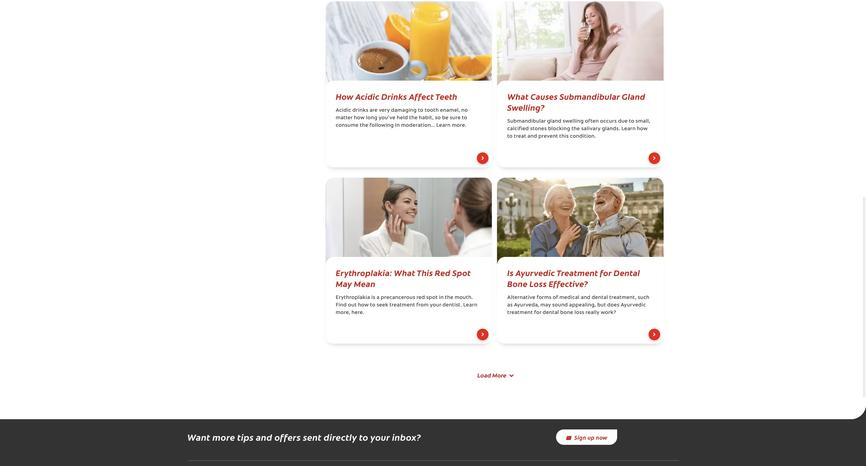 Task type: vqa. For each thing, say whether or not it's contained in the screenshot.


Task type: locate. For each thing, give the bounding box(es) containing it.
for down may on the bottom of page
[[535, 310, 542, 315]]

learn down mouth.
[[464, 303, 478, 308]]

0 vertical spatial your
[[430, 303, 442, 308]]

more
[[213, 431, 235, 443]]

1 vertical spatial and
[[581, 295, 591, 300]]

acidic inside acidic drinks are very damaging to tooth enamel, no matter how long you've held the habit, so be sure to consume the following in moderation... learn more.
[[336, 108, 352, 113]]

0 horizontal spatial your
[[371, 431, 390, 443]]

acidic up matter
[[336, 108, 352, 113]]

stones
[[531, 126, 547, 132]]

work?
[[601, 310, 617, 315]]

ayurvedic right is
[[516, 267, 556, 278]]

rounded corner image
[[852, 404, 867, 419]]

precancerous
[[381, 295, 416, 300]]

learn inside acidic drinks are very damaging to tooth enamel, no matter how long you've held the habit, so be sure to consume the following in moderation... learn more.
[[437, 123, 451, 128]]

how up here. at the bottom left of page
[[358, 303, 369, 308]]

enamel,
[[441, 108, 461, 113]]

0 horizontal spatial acidic
[[336, 108, 352, 113]]

blocking
[[549, 126, 571, 132]]

1 vertical spatial for
[[535, 310, 542, 315]]

0 horizontal spatial ayurvedic
[[516, 267, 556, 278]]

submandibular up calcified
[[508, 119, 546, 124]]

gland
[[548, 119, 562, 124]]

so
[[435, 115, 441, 121]]

0 horizontal spatial what
[[394, 267, 416, 278]]

1 horizontal spatial treatment
[[508, 310, 533, 315]]

find
[[336, 303, 347, 308]]

0 horizontal spatial treatment
[[390, 303, 416, 308]]

here.
[[352, 310, 365, 315]]

for
[[601, 267, 612, 278], [535, 310, 542, 315]]

acidic
[[356, 91, 380, 102], [336, 108, 352, 113]]

1 horizontal spatial submandibular
[[560, 91, 621, 102]]

drinks
[[382, 91, 407, 102]]

drinks
[[353, 108, 369, 113]]

1 horizontal spatial what
[[508, 91, 529, 102]]

to down is at the bottom left
[[370, 303, 376, 308]]

treatment down ayurveda,
[[508, 310, 533, 315]]

submandibular inside what causes submandibular gland swelling?
[[560, 91, 621, 102]]

the down swelling
[[572, 126, 581, 132]]

salivary
[[582, 126, 601, 132]]

your down spot
[[430, 303, 442, 308]]

loss
[[575, 310, 585, 315]]

seek
[[377, 303, 389, 308]]

0 vertical spatial in
[[395, 123, 400, 128]]

in down held
[[395, 123, 400, 128]]

to
[[418, 108, 424, 113], [462, 115, 468, 121], [630, 119, 635, 124], [508, 134, 513, 139], [370, 303, 376, 308], [359, 431, 369, 443]]

more.
[[452, 123, 467, 128]]

0 horizontal spatial submandibular
[[508, 119, 546, 124]]

moderation...
[[401, 123, 436, 128]]

dental down may on the bottom of page
[[543, 310, 560, 315]]

what inside erythroplakia: what this red spot may mean
[[394, 267, 416, 278]]

0 vertical spatial submandibular
[[560, 91, 621, 102]]

0 horizontal spatial learn
[[437, 123, 451, 128]]

1 horizontal spatial your
[[430, 303, 442, 308]]

ayurvedic
[[516, 267, 556, 278], [621, 303, 647, 308]]

1 horizontal spatial learn
[[464, 303, 478, 308]]

what left 'this'
[[394, 267, 416, 278]]

erythroplakia:
[[336, 267, 392, 278]]

and inside alternative forms of medical and dental treatment, such as ayurveda, may sound appealing, but does ayurvedic treatment for dental bone loss really work?
[[581, 295, 591, 300]]

learn down be
[[437, 123, 451, 128]]

submandibular up often
[[560, 91, 621, 102]]

in
[[395, 123, 400, 128], [439, 295, 444, 300]]

want
[[187, 431, 210, 443]]

inbox?
[[392, 431, 421, 443]]

your
[[430, 303, 442, 308], [371, 431, 390, 443]]

condition.
[[571, 134, 596, 139]]

treatment down precancerous
[[390, 303, 416, 308]]

what left causes
[[508, 91, 529, 102]]

causes
[[531, 91, 558, 102]]

be
[[443, 115, 449, 121]]

the up dentist.
[[445, 295, 454, 300]]

0 horizontal spatial dental
[[543, 310, 560, 315]]

you've
[[379, 115, 396, 121]]

sign up now
[[575, 434, 608, 441]]

your left inbox?
[[371, 431, 390, 443]]

mouth.
[[455, 295, 473, 300]]

ayurvedic down such on the right of the page
[[621, 303, 647, 308]]

spot
[[427, 295, 438, 300]]

acidic up are
[[356, 91, 380, 102]]

erythroplakia is a precancerous red spot in the mouth. find out how to seek treatment from your dentist. learn more, here.
[[336, 295, 478, 315]]

how
[[354, 115, 365, 121], [638, 126, 648, 132], [358, 303, 369, 308]]

bone
[[561, 310, 574, 315]]

of
[[553, 295, 559, 300]]

1 vertical spatial ayurvedic
[[621, 303, 647, 308]]

1 vertical spatial acidic
[[336, 108, 352, 113]]

learn inside 'submandibular gland swelling often occurs due to small, calcified stones blocking the salivary glands. learn how to treat and prevent this condition.'
[[622, 126, 636, 132]]

gland
[[622, 91, 646, 102]]

and up appealing,
[[581, 295, 591, 300]]

occurs
[[601, 119, 617, 124]]

from
[[417, 303, 429, 308]]

treatment inside erythroplakia is a precancerous red spot in the mouth. find out how to seek treatment from your dentist. learn more, here.
[[390, 303, 416, 308]]

effective?
[[549, 278, 589, 289]]

in inside acidic drinks are very damaging to tooth enamel, no matter how long you've held the habit, so be sure to consume the following in moderation... learn more.
[[395, 123, 400, 128]]

loss
[[530, 278, 547, 289]]

does
[[608, 303, 620, 308]]

and
[[528, 134, 538, 139], [581, 295, 591, 300], [256, 431, 273, 443]]

0 vertical spatial dental
[[592, 295, 609, 300]]

how down small,
[[638, 126, 648, 132]]

0 vertical spatial acidic
[[356, 91, 380, 102]]

treatment,
[[610, 295, 637, 300]]

learn down "due"
[[622, 126, 636, 132]]

0 vertical spatial and
[[528, 134, 538, 139]]

0 vertical spatial what
[[508, 91, 529, 102]]

acidic drinks are very damaging to tooth enamel, no matter how long you've held the habit, so be sure to consume the following in moderation... learn more.
[[336, 108, 468, 128]]

dental up but
[[592, 295, 609, 300]]

how acidic drinks affect teeth
[[336, 91, 458, 102]]

0 vertical spatial how
[[354, 115, 365, 121]]

1 horizontal spatial ayurvedic
[[621, 303, 647, 308]]

treatment
[[390, 303, 416, 308], [508, 310, 533, 315]]

load more button
[[469, 368, 521, 383]]

often
[[586, 119, 599, 124]]

2 horizontal spatial and
[[581, 295, 591, 300]]

sent
[[303, 431, 322, 443]]

0 vertical spatial treatment
[[390, 303, 416, 308]]

in right spot
[[439, 295, 444, 300]]

1 vertical spatial treatment
[[508, 310, 533, 315]]

1 horizontal spatial and
[[528, 134, 538, 139]]

2 vertical spatial and
[[256, 431, 273, 443]]

really
[[586, 310, 600, 315]]

0 vertical spatial ayurvedic
[[516, 267, 556, 278]]

to up habit,
[[418, 108, 424, 113]]

0 vertical spatial for
[[601, 267, 612, 278]]

1 horizontal spatial for
[[601, 267, 612, 278]]

to inside erythroplakia is a precancerous red spot in the mouth. find out how to seek treatment from your dentist. learn more, here.
[[370, 303, 376, 308]]

treatment inside alternative forms of medical and dental treatment, such as ayurveda, may sound appealing, but does ayurvedic treatment for dental bone loss really work?
[[508, 310, 533, 315]]

no
[[462, 108, 468, 113]]

1 vertical spatial in
[[439, 295, 444, 300]]

long
[[366, 115, 378, 121]]

learn
[[437, 123, 451, 128], [622, 126, 636, 132], [464, 303, 478, 308]]

damaging
[[391, 108, 417, 113]]

1 vertical spatial submandibular
[[508, 119, 546, 124]]

due
[[619, 119, 628, 124]]

is
[[508, 267, 514, 278]]

how down drinks
[[354, 115, 365, 121]]

is
[[372, 295, 376, 300]]

2 horizontal spatial learn
[[622, 126, 636, 132]]

1 vertical spatial what
[[394, 267, 416, 278]]

for left dental
[[601, 267, 612, 278]]

directly
[[324, 431, 357, 443]]

2 vertical spatial how
[[358, 303, 369, 308]]

learn inside erythroplakia is a precancerous red spot in the mouth. find out how to seek treatment from your dentist. learn more, here.
[[464, 303, 478, 308]]

medical
[[560, 295, 580, 300]]

1 horizontal spatial in
[[439, 295, 444, 300]]

submandibular
[[560, 91, 621, 102], [508, 119, 546, 124]]

and right tips
[[256, 431, 273, 443]]

1 vertical spatial how
[[638, 126, 648, 132]]

1 vertical spatial dental
[[543, 310, 560, 315]]

and down the stones
[[528, 134, 538, 139]]

0 horizontal spatial in
[[395, 123, 400, 128]]

and inside 'submandibular gland swelling often occurs due to small, calcified stones blocking the salivary glands. learn how to treat and prevent this condition.'
[[528, 134, 538, 139]]

footer
[[321, 0, 669, 391]]

the down 'long'
[[360, 123, 369, 128]]

0 horizontal spatial for
[[535, 310, 542, 315]]

dental
[[592, 295, 609, 300], [543, 310, 560, 315]]



Task type: describe. For each thing, give the bounding box(es) containing it.
prevent
[[539, 134, 559, 139]]

very
[[379, 108, 390, 113]]

for inside alternative forms of medical and dental treatment, such as ayurveda, may sound appealing, but does ayurvedic treatment for dental bone loss really work?
[[535, 310, 542, 315]]

teeth
[[436, 91, 458, 102]]

load more
[[478, 371, 507, 379]]

to down no
[[462, 115, 468, 121]]

footer containing how acidic drinks affect teeth
[[321, 0, 669, 391]]

treat
[[514, 134, 527, 139]]

submandibular gland swelling often occurs due to small, calcified stones blocking the salivary glands. learn how to treat and prevent this condition.
[[508, 119, 651, 139]]

sound
[[553, 303, 568, 308]]

up
[[588, 434, 595, 441]]

red
[[417, 295, 425, 300]]

want more tips and offers sent directly to your inbox?
[[187, 431, 421, 443]]

as
[[508, 303, 513, 308]]

consume
[[336, 123, 359, 128]]

the inside erythroplakia is a precancerous red spot in the mouth. find out how to seek treatment from your dentist. learn more, here.
[[445, 295, 454, 300]]

in inside erythroplakia is a precancerous red spot in the mouth. find out how to seek treatment from your dentist. learn more, here.
[[439, 295, 444, 300]]

alternative
[[508, 295, 536, 300]]

matter
[[336, 115, 353, 121]]

now
[[597, 434, 608, 441]]

glands.
[[602, 126, 621, 132]]

sign
[[575, 434, 587, 441]]

alternative forms of medical and dental treatment, such as ayurveda, may sound appealing, but does ayurvedic treatment for dental bone loss really work?
[[508, 295, 650, 315]]

what causes submandibular gland swelling?
[[508, 91, 646, 113]]

this
[[560, 134, 569, 139]]

ayurvedic inside alternative forms of medical and dental treatment, such as ayurveda, may sound appealing, but does ayurvedic treatment for dental bone loss really work?
[[621, 303, 647, 308]]

0 horizontal spatial and
[[256, 431, 273, 443]]

calcified
[[508, 126, 529, 132]]

more,
[[336, 310, 351, 315]]

small,
[[636, 119, 651, 124]]

1 horizontal spatial acidic
[[356, 91, 380, 102]]

to right the directly
[[359, 431, 369, 443]]

ayurveda,
[[514, 303, 540, 308]]

how inside erythroplakia is a precancerous red spot in the mouth. find out how to seek treatment from your dentist. learn more, here.
[[358, 303, 369, 308]]

sure
[[450, 115, 461, 121]]

dental
[[614, 267, 641, 278]]

how
[[336, 91, 354, 102]]

more
[[493, 371, 507, 379]]

erythroplakia
[[336, 295, 370, 300]]

swelling
[[563, 119, 584, 124]]

affect
[[409, 91, 434, 102]]

load
[[478, 371, 492, 379]]

bone
[[508, 278, 528, 289]]

following
[[370, 123, 394, 128]]

to left "treat"
[[508, 134, 513, 139]]

mean
[[354, 278, 376, 289]]

for inside the is ayurvedic treatment for dental bone loss effective?
[[601, 267, 612, 278]]

may
[[541, 303, 551, 308]]

but
[[598, 303, 607, 308]]

the inside 'submandibular gland swelling often occurs due to small, calcified stones blocking the salivary glands. learn how to treat and prevent this condition.'
[[572, 126, 581, 132]]

spot
[[453, 267, 471, 278]]

are
[[370, 108, 378, 113]]

forms
[[537, 295, 552, 300]]

a
[[377, 295, 380, 300]]

how inside acidic drinks are very damaging to tooth enamel, no matter how long you've held the habit, so be sure to consume the following in moderation... learn more.
[[354, 115, 365, 121]]

your inside erythroplakia is a precancerous red spot in the mouth. find out how to seek treatment from your dentist. learn more, here.
[[430, 303, 442, 308]]

the up "moderation..."
[[410, 115, 418, 121]]

may
[[336, 278, 352, 289]]

1 vertical spatial your
[[371, 431, 390, 443]]

out
[[348, 303, 357, 308]]

swelling?
[[508, 101, 545, 113]]

1 horizontal spatial dental
[[592, 295, 609, 300]]

offers
[[275, 431, 301, 443]]

submandibular inside 'submandibular gland swelling often occurs due to small, calcified stones blocking the salivary glands. learn how to treat and prevent this condition.'
[[508, 119, 546, 124]]

tooth
[[425, 108, 439, 113]]

appealing,
[[570, 303, 597, 308]]

treatment
[[557, 267, 599, 278]]

this
[[417, 267, 433, 278]]

ayurvedic inside the is ayurvedic treatment for dental bone loss effective?
[[516, 267, 556, 278]]

habit,
[[419, 115, 434, 121]]

erythroplakia: what this red spot may mean
[[336, 267, 471, 289]]

dentist.
[[443, 303, 462, 308]]

is ayurvedic treatment for dental bone loss effective?
[[508, 267, 641, 289]]

red
[[435, 267, 451, 278]]

to right "due"
[[630, 119, 635, 124]]

tips
[[237, 431, 254, 443]]

what inside what causes submandibular gland swelling?
[[508, 91, 529, 102]]

such
[[638, 295, 650, 300]]

how inside 'submandibular gland swelling often occurs due to small, calcified stones blocking the salivary glands. learn how to treat and prevent this condition.'
[[638, 126, 648, 132]]

sign up now link
[[556, 430, 618, 445]]



